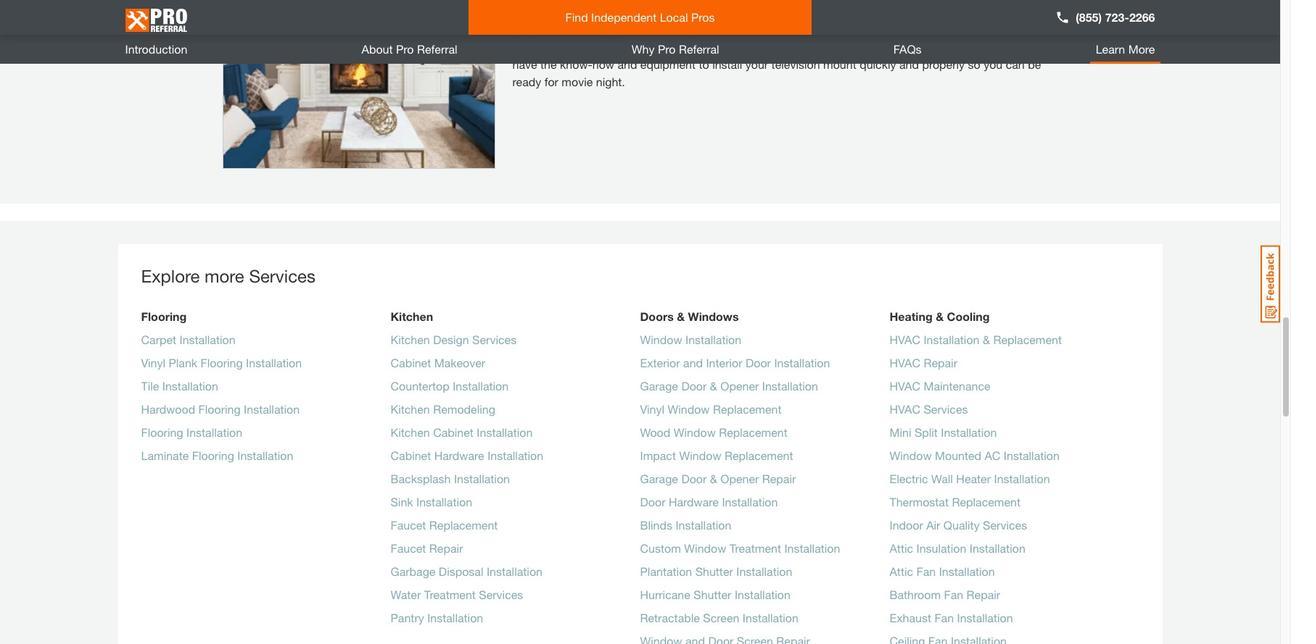 Task type: describe. For each thing, give the bounding box(es) containing it.
referral for about pro referral
[[417, 42, 458, 56]]

pro referral logo image
[[125, 3, 187, 38]]

vinyl for vinyl plank flooring installation
[[141, 356, 165, 370]]

screen
[[703, 611, 739, 625]]

1 vertical spatial cabinet
[[433, 426, 474, 439]]

carpet
[[141, 333, 176, 346]]

more
[[1129, 42, 1155, 56]]

learn more
[[1096, 42, 1155, 56]]

1 horizontal spatial treatment
[[730, 542, 781, 555]]

more
[[205, 266, 244, 286]]

723-
[[1105, 10, 1129, 24]]

hardwood flooring installation
[[141, 402, 300, 416]]

blinds
[[640, 518, 672, 532]]

pro for about
[[396, 42, 414, 56]]

cabinet for hardware
[[391, 449, 431, 463]]

about
[[362, 42, 393, 56]]

find
[[565, 10, 588, 24]]

1 vertical spatial your
[[746, 57, 768, 71]]

garage for garage door & opener installation
[[640, 379, 678, 393]]

bathroom fan repair link
[[890, 587, 1000, 610]]

repair up exhaust fan installation
[[967, 588, 1000, 602]]

1 vertical spatial the
[[540, 57, 557, 71]]

carpet installation link
[[141, 331, 235, 354]]

opener for repair
[[721, 472, 759, 486]]

have
[[513, 57, 537, 71]]

bathroom fan repair
[[890, 588, 1000, 602]]

1 horizontal spatial to
[[699, 57, 709, 71]]

0 horizontal spatial your
[[666, 40, 689, 53]]

hurricane
[[640, 588, 690, 602]]

air
[[926, 518, 940, 532]]

faucet replacement link
[[391, 517, 498, 540]]

flooring up flooring installation
[[198, 402, 241, 416]]

& right doors
[[677, 309, 685, 323]]

exhaust fan installation
[[890, 611, 1013, 625]]

popcorn.
[[886, 40, 933, 53]]

exhaust fan installation link
[[890, 610, 1013, 633]]

quickly
[[860, 57, 896, 71]]

why pro referral
[[632, 42, 719, 56]]

kitchen design services link
[[391, 331, 517, 354]]

pantry
[[391, 611, 424, 625]]

kitchen design services
[[391, 333, 517, 346]]

heater
[[956, 472, 991, 486]]

1 horizontal spatial you
[[749, 40, 768, 53]]

faucet for faucet replacement
[[391, 518, 426, 532]]

attic insulation installation
[[890, 542, 1026, 555]]

vinyl window replacement link
[[640, 401, 782, 424]]

how
[[592, 57, 614, 71]]

services inside hvac services link
[[924, 402, 968, 416]]

door up vinyl window replacement
[[681, 379, 707, 393]]

water treatment services link
[[391, 587, 523, 610]]

night.
[[596, 74, 625, 88]]

& for garage door & opener installation
[[710, 379, 717, 393]]

fan for exhaust
[[935, 611, 954, 625]]

hire
[[568, 40, 587, 53]]

fan for attic
[[917, 565, 936, 579]]

hvac for hvac installation & replacement
[[890, 333, 921, 346]]

exterior and interior door installation link
[[640, 354, 830, 378]]

bathroom
[[890, 588, 941, 602]]

0 horizontal spatial install
[[633, 40, 663, 53]]

hardware for cabinet
[[434, 449, 484, 463]]

tile
[[141, 379, 159, 393]]

thermostat replacement link
[[890, 494, 1021, 517]]

hvac for hvac repair
[[890, 356, 921, 370]]

door up door hardware installation
[[681, 472, 707, 486]]

(855) 723-2266 link
[[1056, 9, 1155, 26]]

cabinet hardware installation
[[391, 449, 543, 463]]

hvac services link
[[890, 401, 968, 424]]

window up exterior
[[640, 333, 682, 346]]

kitchen for kitchen cabinet installation
[[391, 426, 430, 439]]

cooling
[[947, 309, 990, 323]]

doors & windows
[[640, 309, 739, 323]]

impact window replacement link
[[640, 447, 793, 470]]

2 horizontal spatial and
[[899, 57, 919, 71]]

independent
[[591, 10, 657, 24]]

custom window treatment installation
[[640, 542, 840, 555]]

will
[[1041, 40, 1058, 53]]

exterior
[[640, 356, 680, 370]]

electric
[[890, 472, 928, 486]]

hvac services
[[890, 402, 968, 416]]

pro for why
[[658, 42, 676, 56]]

faucet repair
[[391, 542, 463, 555]]

know-
[[560, 57, 592, 71]]

television
[[772, 57, 820, 71]]

tile installation link
[[141, 378, 218, 401]]

equipment
[[640, 57, 696, 71]]

repair down impact window replacement link
[[762, 472, 796, 486]]

properly
[[922, 57, 965, 71]]

kitchen remodeling
[[391, 402, 495, 416]]

skip
[[793, 40, 815, 53]]

countertop
[[391, 379, 450, 393]]

faucet for faucet repair
[[391, 542, 426, 555]]

services for kitchen design services
[[472, 333, 517, 346]]

hardware for door
[[669, 495, 719, 509]]

kitchen cabinet installation link
[[391, 424, 533, 447]]

mini split installation link
[[890, 424, 997, 447]]

wood window replacement
[[640, 426, 788, 439]]

attic for attic insulation installation
[[890, 542, 913, 555]]

faucet replacement
[[391, 518, 498, 532]]

feedback link image
[[1261, 245, 1280, 324]]

0 horizontal spatial and
[[618, 57, 637, 71]]

backsplash installation
[[391, 472, 510, 486]]

fan for bathroom
[[944, 588, 963, 602]]

kitchen for kitchen
[[391, 309, 433, 323]]

garbage disposal installation link
[[391, 563, 543, 587]]

hvac maintenance link
[[890, 378, 991, 401]]

thermostat replacement
[[890, 495, 1021, 509]]

services for explore more services
[[249, 266, 316, 286]]

learn
[[1096, 42, 1125, 56]]

window for vinyl
[[668, 402, 710, 416]]

hvac for hvac services
[[890, 402, 921, 416]]

retractable screen installation link
[[640, 610, 799, 633]]

heating & cooling
[[890, 309, 990, 323]]

shutter for plantation
[[695, 565, 733, 579]]

why
[[632, 42, 655, 56]]

garage door & opener repair
[[640, 472, 796, 486]]

garbage
[[391, 565, 436, 579]]



Task type: locate. For each thing, give the bounding box(es) containing it.
repair
[[924, 356, 958, 370], [762, 472, 796, 486], [429, 542, 463, 555], [967, 588, 1000, 602]]

mini split installation
[[890, 426, 997, 439]]

2 garage from the top
[[640, 472, 678, 486]]

hvac up hvac maintenance
[[890, 356, 921, 370]]

shutter down plantation shutter installation link
[[694, 588, 732, 602]]

garage for garage door & opener repair
[[640, 472, 678, 486]]

& left cooling
[[936, 309, 944, 323]]

pro up 'equipment'
[[658, 42, 676, 56]]

window for impact
[[679, 449, 721, 463]]

flooring right 'plank'
[[201, 356, 243, 370]]

flooring up laminate
[[141, 426, 183, 439]]

1 vertical spatial attic
[[890, 565, 913, 579]]

1 horizontal spatial referral
[[679, 42, 719, 56]]

0 vertical spatial the
[[867, 40, 883, 53]]

hardwood flooring installation link
[[141, 401, 300, 424]]

windows
[[688, 309, 739, 323]]

to
[[620, 40, 630, 53], [853, 40, 863, 53], [699, 57, 709, 71]]

for
[[545, 74, 559, 88]]

2 referral from the left
[[679, 42, 719, 56]]

window for custom
[[684, 542, 726, 555]]

vinyl
[[141, 356, 165, 370], [640, 402, 664, 416]]

window for wood
[[674, 426, 716, 439]]

backsplash
[[391, 472, 451, 486]]

1 horizontal spatial vinyl
[[640, 402, 664, 416]]

and down why
[[618, 57, 637, 71]]

window up plantation shutter installation
[[684, 542, 726, 555]]

laminate flooring installation link
[[141, 447, 293, 470]]

window up wood window replacement
[[668, 402, 710, 416]]

so
[[968, 57, 981, 71]]

flooring down flooring installation "link"
[[192, 449, 234, 463]]

carpet installation
[[141, 333, 235, 346]]

0 vertical spatial treatment
[[730, 542, 781, 555]]

2 pro from the left
[[1021, 40, 1038, 53]]

1 vertical spatial can
[[1006, 57, 1025, 71]]

faucet inside faucet repair link
[[391, 542, 426, 555]]

attic fan installation link
[[890, 563, 995, 587]]

(855)
[[1076, 10, 1102, 24]]

0 vertical spatial shutter
[[695, 565, 733, 579]]

fan up bathroom
[[917, 565, 936, 579]]

to left why
[[620, 40, 630, 53]]

0 vertical spatial cabinet
[[391, 356, 431, 370]]

services down hvac maintenance "link"
[[924, 402, 968, 416]]

1 vertical spatial fan
[[944, 588, 963, 602]]

quality
[[944, 518, 980, 532]]

window installation
[[640, 333, 741, 346]]

0 horizontal spatial referral
[[417, 42, 458, 56]]

1 pro from the left
[[599, 40, 617, 53]]

install up 'equipment'
[[633, 40, 663, 53]]

pros
[[691, 10, 715, 24]]

water
[[391, 588, 421, 602]]

2 vertical spatial cabinet
[[391, 449, 431, 463]]

faucet down sink
[[391, 518, 426, 532]]

and down window installation link
[[683, 356, 703, 370]]

hvac installation & replacement
[[890, 333, 1062, 346]]

1 kitchen from the top
[[391, 309, 433, 323]]

window down vinyl window replacement link
[[674, 426, 716, 439]]

attic up bathroom
[[890, 565, 913, 579]]

local
[[660, 10, 688, 24]]

shutter up hurricane shutter installation
[[695, 565, 733, 579]]

when you hire a pro to install your tv mount, you can skip ahead to the popcorn. an experienced pro will have the know-how and equipment to install your television mount quickly and properly so you can be ready for movie night.
[[513, 40, 1058, 88]]

faucet up garbage
[[391, 542, 426, 555]]

custom
[[640, 542, 681, 555]]

2 kitchen from the top
[[391, 333, 430, 346]]

vinyl up tile at the left of the page
[[141, 356, 165, 370]]

sink
[[391, 495, 413, 509]]

3 kitchen from the top
[[391, 402, 430, 416]]

installation inside "link"
[[186, 426, 242, 439]]

can up television at the right top of page
[[771, 40, 790, 53]]

1 horizontal spatial install
[[712, 57, 742, 71]]

vinyl up wood
[[640, 402, 664, 416]]

services
[[249, 266, 316, 286], [472, 333, 517, 346], [924, 402, 968, 416], [983, 518, 1027, 532], [479, 588, 523, 602]]

the
[[867, 40, 883, 53], [540, 57, 557, 71]]

1 opener from the top
[[721, 379, 759, 393]]

1 vertical spatial shutter
[[694, 588, 732, 602]]

plantation
[[640, 565, 692, 579]]

referral right "about"
[[417, 42, 458, 56]]

kitchen up kitchen design services
[[391, 309, 433, 323]]

cabinet down the kitchen remodeling link
[[433, 426, 474, 439]]

services inside water treatment services link
[[479, 588, 523, 602]]

hvac inside "link"
[[890, 379, 921, 393]]

1 horizontal spatial hardware
[[669, 495, 719, 509]]

referral down pros
[[679, 42, 719, 56]]

pro
[[396, 42, 414, 56], [658, 42, 676, 56]]

1 vertical spatial treatment
[[424, 588, 476, 602]]

1 horizontal spatial your
[[746, 57, 768, 71]]

fan inside "exhaust fan installation" link
[[935, 611, 954, 625]]

plantation shutter installation link
[[640, 563, 792, 587]]

0 horizontal spatial the
[[540, 57, 557, 71]]

2 opener from the top
[[721, 472, 759, 486]]

1 hvac from the top
[[890, 333, 921, 346]]

hvac maintenance
[[890, 379, 991, 393]]

hvac down "hvac repair" link
[[890, 379, 921, 393]]

kitchen remodeling link
[[391, 401, 495, 424]]

2 horizontal spatial to
[[853, 40, 863, 53]]

0 vertical spatial can
[[771, 40, 790, 53]]

fan
[[917, 565, 936, 579], [944, 588, 963, 602], [935, 611, 954, 625]]

0 horizontal spatial pro
[[599, 40, 617, 53]]

0 vertical spatial fan
[[917, 565, 936, 579]]

0 vertical spatial hardware
[[434, 449, 484, 463]]

find independent local pros
[[565, 10, 715, 24]]

mini
[[890, 426, 911, 439]]

cabinet up countertop
[[391, 356, 431, 370]]

1 referral from the left
[[417, 42, 458, 56]]

garage down exterior
[[640, 379, 678, 393]]

window installation link
[[640, 331, 741, 354]]

cabinet up backsplash on the left bottom
[[391, 449, 431, 463]]

services up makeover
[[472, 333, 517, 346]]

1 vertical spatial garage
[[640, 472, 678, 486]]

1 horizontal spatial can
[[1006, 57, 1025, 71]]

hurricane shutter installation
[[640, 588, 791, 602]]

services down the garbage disposal installation 'link' on the bottom left of the page
[[479, 588, 523, 602]]

1 vertical spatial install
[[712, 57, 742, 71]]

kitchen down the kitchen remodeling link
[[391, 426, 430, 439]]

water treatment services
[[391, 588, 523, 602]]

fan down attic fan installation link
[[944, 588, 963, 602]]

vinyl plank flooring installation
[[141, 356, 302, 370]]

opener down exterior and interior door installation link
[[721, 379, 759, 393]]

you right mount,
[[749, 40, 768, 53]]

repair down faucet replacement link
[[429, 542, 463, 555]]

2 attic from the top
[[890, 565, 913, 579]]

2 horizontal spatial you
[[984, 57, 1003, 71]]

& down impact window replacement link
[[710, 472, 717, 486]]

0 horizontal spatial you
[[546, 40, 565, 53]]

hardware up blinds installation
[[669, 495, 719, 509]]

window mounted ac installation link
[[890, 447, 1060, 470]]

hvac repair link
[[890, 354, 958, 378]]

door hardware installation
[[640, 495, 778, 509]]

window down wood window replacement link
[[679, 449, 721, 463]]

mount
[[823, 57, 856, 71]]

1 faucet from the top
[[391, 518, 426, 532]]

ac
[[985, 449, 1001, 463]]

garage door & opener installation
[[640, 379, 818, 393]]

1 horizontal spatial pro
[[658, 42, 676, 56]]

0 horizontal spatial to
[[620, 40, 630, 53]]

opener
[[721, 379, 759, 393], [721, 472, 759, 486]]

shutter for hurricane
[[694, 588, 732, 602]]

0 vertical spatial faucet
[[391, 518, 426, 532]]

1 vertical spatial vinyl
[[640, 402, 664, 416]]

kitchen up cabinet makeover
[[391, 333, 430, 346]]

laminate flooring installation
[[141, 449, 293, 463]]

hvac up mini
[[890, 402, 921, 416]]

flooring inside "link"
[[141, 426, 183, 439]]

1 vertical spatial hardware
[[669, 495, 719, 509]]

fan inside the bathroom fan repair link
[[944, 588, 963, 602]]

hardware
[[434, 449, 484, 463], [669, 495, 719, 509]]

electric wall heater installation
[[890, 472, 1050, 486]]

0 horizontal spatial hardware
[[434, 449, 484, 463]]

design
[[433, 333, 469, 346]]

4 kitchen from the top
[[391, 426, 430, 439]]

thermostat
[[890, 495, 949, 509]]

vinyl for vinyl window replacement
[[640, 402, 664, 416]]

1 attic from the top
[[890, 542, 913, 555]]

2 vertical spatial fan
[[935, 611, 954, 625]]

0 vertical spatial install
[[633, 40, 663, 53]]

opener down impact window replacement link
[[721, 472, 759, 486]]

find independent local pros button
[[468, 0, 812, 35]]

1 horizontal spatial and
[[683, 356, 703, 370]]

hardwood
[[141, 402, 195, 416]]

0 horizontal spatial can
[[771, 40, 790, 53]]

repair up hvac maintenance
[[924, 356, 958, 370]]

wood window replacement link
[[640, 424, 788, 447]]

install down mount,
[[712, 57, 742, 71]]

0 vertical spatial vinyl
[[141, 356, 165, 370]]

hardware down kitchen cabinet installation link
[[434, 449, 484, 463]]

your up 'equipment'
[[666, 40, 689, 53]]

window mounted ac installation
[[890, 449, 1060, 463]]

flooring up carpet
[[141, 309, 187, 323]]

electric wall heater installation link
[[890, 470, 1050, 494]]

fan down the bathroom fan repair link
[[935, 611, 954, 625]]

hvac for hvac maintenance
[[890, 379, 921, 393]]

4 hvac from the top
[[890, 402, 921, 416]]

opener for installation
[[721, 379, 759, 393]]

1 pro from the left
[[396, 42, 414, 56]]

be
[[1028, 57, 1041, 71]]

door right interior
[[746, 356, 771, 370]]

& for garage door & opener repair
[[710, 472, 717, 486]]

referral for why pro referral
[[679, 42, 719, 56]]

can
[[771, 40, 790, 53], [1006, 57, 1025, 71]]

to right ahead
[[853, 40, 863, 53]]

window up electric
[[890, 449, 932, 463]]

you left hire at the top of the page
[[546, 40, 565, 53]]

0 vertical spatial opener
[[721, 379, 759, 393]]

installation inside 'link'
[[487, 565, 543, 579]]

experienced
[[954, 40, 1018, 53]]

& for hvac installation & replacement
[[983, 333, 990, 346]]

kitchen for kitchen remodeling
[[391, 402, 430, 416]]

can left be
[[1006, 57, 1025, 71]]

indoor air quality services link
[[890, 517, 1027, 540]]

door up blinds
[[640, 495, 666, 509]]

countertop installation link
[[391, 378, 509, 401]]

to down tv
[[699, 57, 709, 71]]

0 horizontal spatial vinyl
[[141, 356, 165, 370]]

treatment up plantation shutter installation
[[730, 542, 781, 555]]

and down faqs
[[899, 57, 919, 71]]

indoor
[[890, 518, 923, 532]]

backsplash installation link
[[391, 470, 510, 494]]

and inside exterior and interior door installation link
[[683, 356, 703, 370]]

0 horizontal spatial pro
[[396, 42, 414, 56]]

2 faucet from the top
[[391, 542, 426, 555]]

mount,
[[709, 40, 746, 53]]

the up for
[[540, 57, 557, 71]]

3 hvac from the top
[[890, 379, 921, 393]]

attic for attic fan installation
[[890, 565, 913, 579]]

1 vertical spatial faucet
[[391, 542, 426, 555]]

your down mount,
[[746, 57, 768, 71]]

kitchen down countertop
[[391, 402, 430, 416]]

1 horizontal spatial the
[[867, 40, 883, 53]]

0 horizontal spatial treatment
[[424, 588, 476, 602]]

heating
[[890, 309, 933, 323]]

pro right a
[[599, 40, 617, 53]]

installation
[[180, 333, 235, 346], [686, 333, 741, 346], [924, 333, 980, 346], [246, 356, 302, 370], [774, 356, 830, 370], [162, 379, 218, 393], [453, 379, 509, 393], [762, 379, 818, 393], [244, 402, 300, 416], [186, 426, 242, 439], [477, 426, 533, 439], [941, 426, 997, 439], [237, 449, 293, 463], [488, 449, 543, 463], [1004, 449, 1060, 463], [454, 472, 510, 486], [994, 472, 1050, 486], [416, 495, 472, 509], [722, 495, 778, 509], [676, 518, 732, 532], [784, 542, 840, 555], [970, 542, 1026, 555], [487, 565, 543, 579], [736, 565, 792, 579], [939, 565, 995, 579], [735, 588, 791, 602], [427, 611, 483, 625], [743, 611, 799, 625], [957, 611, 1013, 625]]

services inside the indoor air quality services link
[[983, 518, 1027, 532]]

garage down impact
[[640, 472, 678, 486]]

attic
[[890, 542, 913, 555], [890, 565, 913, 579]]

treatment down disposal
[[424, 588, 476, 602]]

services right more
[[249, 266, 316, 286]]

attic down indoor
[[890, 542, 913, 555]]

retractable
[[640, 611, 700, 625]]

& up vinyl window replacement
[[710, 379, 717, 393]]

impact window replacement
[[640, 449, 793, 463]]

and
[[618, 57, 637, 71], [899, 57, 919, 71], [683, 356, 703, 370]]

replacement
[[993, 333, 1062, 346], [713, 402, 782, 416], [719, 426, 788, 439], [725, 449, 793, 463], [952, 495, 1021, 509], [429, 518, 498, 532]]

kitchen cabinet installation
[[391, 426, 533, 439]]

fan inside attic fan installation link
[[917, 565, 936, 579]]

sink installation link
[[391, 494, 472, 517]]

1 garage from the top
[[640, 379, 678, 393]]

disposal
[[439, 565, 483, 579]]

2 hvac from the top
[[890, 356, 921, 370]]

1 vertical spatial opener
[[721, 472, 759, 486]]

garage door & opener installation link
[[640, 378, 818, 401]]

0 vertical spatial your
[[666, 40, 689, 53]]

services inside "kitchen design services" link
[[472, 333, 517, 346]]

explore
[[141, 266, 200, 286]]

pantry installation
[[391, 611, 483, 625]]

0 vertical spatial garage
[[640, 379, 678, 393]]

0 vertical spatial attic
[[890, 542, 913, 555]]

movie
[[562, 74, 593, 88]]

pro right "about"
[[396, 42, 414, 56]]

you right the so
[[984, 57, 1003, 71]]

cabinet makeover link
[[391, 354, 485, 378]]

& down cooling
[[983, 333, 990, 346]]

1 horizontal spatial pro
[[1021, 40, 1038, 53]]

kitchen for kitchen design services
[[391, 333, 430, 346]]

services right quality
[[983, 518, 1027, 532]]

hvac down heating
[[890, 333, 921, 346]]

the up quickly
[[867, 40, 883, 53]]

pro up be
[[1021, 40, 1038, 53]]

doors
[[640, 309, 674, 323]]

faucet inside faucet replacement link
[[391, 518, 426, 532]]

cabinet for makeover
[[391, 356, 431, 370]]

2 pro from the left
[[658, 42, 676, 56]]

services for water treatment services
[[479, 588, 523, 602]]

mounted
[[935, 449, 982, 463]]



Task type: vqa. For each thing, say whether or not it's contained in the screenshot.
BACK BUTTON
no



